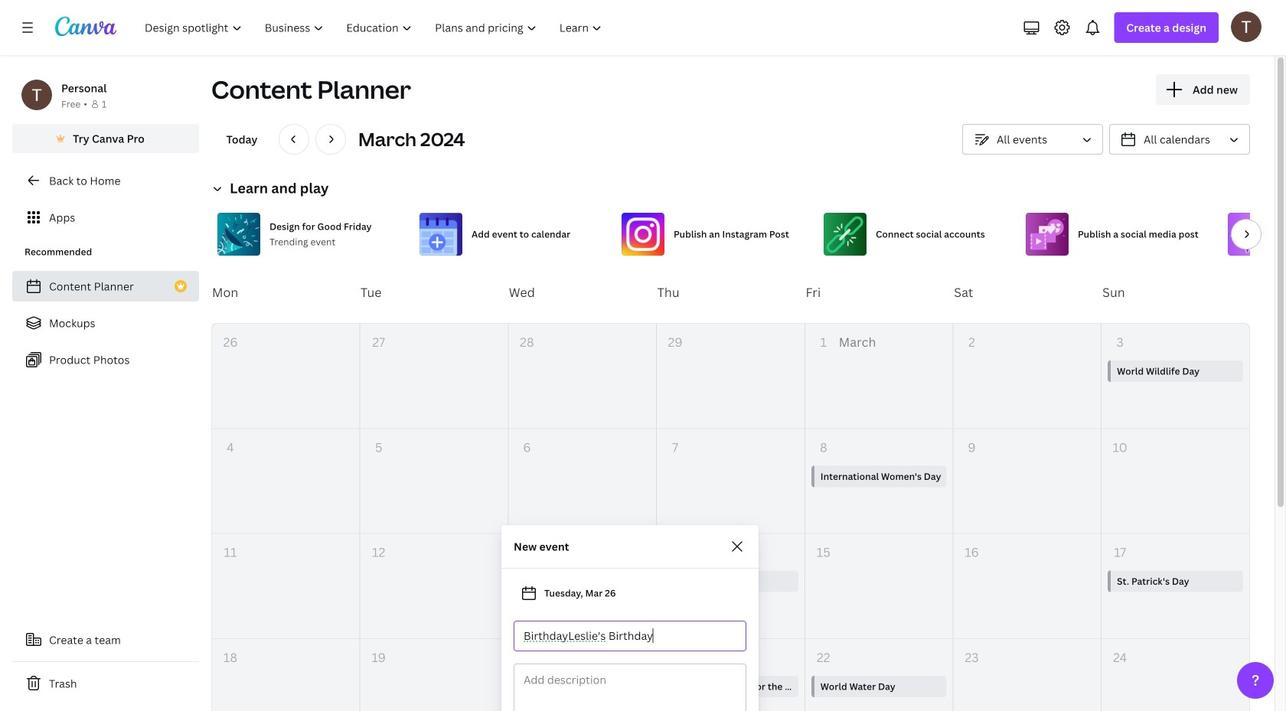 Task type: locate. For each thing, give the bounding box(es) containing it.
list
[[12, 271, 199, 375]]

top level navigation element
[[135, 12, 615, 43]]

None button
[[962, 124, 1103, 155], [1109, 124, 1250, 155], [962, 124, 1103, 155], [1109, 124, 1250, 155]]

friday column header
[[805, 262, 953, 323]]

row
[[211, 262, 1250, 323], [212, 324, 1249, 429], [212, 429, 1249, 534], [212, 534, 1249, 639], [212, 639, 1249, 711]]

wednesday column header
[[508, 262, 657, 323]]



Task type: vqa. For each thing, say whether or not it's contained in the screenshot.
Team 1 'element' at the top right of the page
no



Task type: describe. For each thing, give the bounding box(es) containing it.
monday column header
[[211, 262, 360, 323]]

thursday column header
[[657, 262, 805, 323]]

tuesday column header
[[360, 262, 508, 323]]

Add title text field
[[524, 622, 737, 651]]

Add description text field
[[514, 665, 746, 711]]

terry turtle image
[[1231, 11, 1262, 42]]

sunday column header
[[1102, 262, 1250, 323]]

saturday column header
[[953, 262, 1102, 323]]



